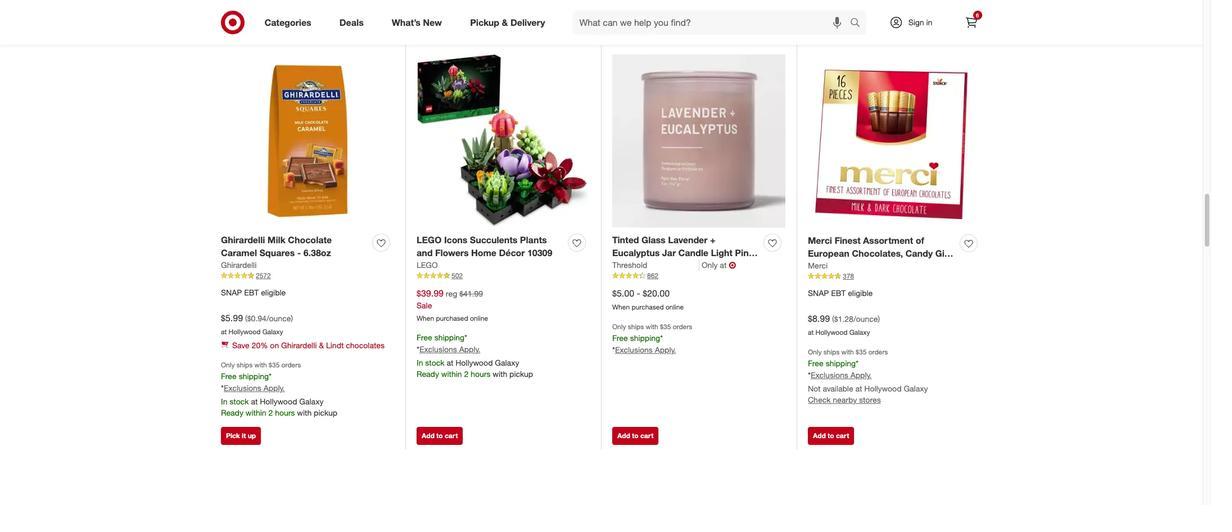 Task type: locate. For each thing, give the bounding box(es) containing it.
1 horizontal spatial orders
[[673, 323, 693, 331]]

0 horizontal spatial when
[[417, 315, 434, 323]]

galaxy inside only ships with $35 orders free shipping * * exclusions apply. in stock at  hollywood galaxy ready within 2 hours with pickup
[[300, 397, 324, 407]]

ready
[[417, 369, 439, 379], [221, 408, 244, 418]]

purchased down reg
[[436, 315, 468, 323]]

(
[[245, 314, 247, 324], [833, 315, 835, 324]]

threshold™
[[619, 261, 667, 272]]

at inside only at ¬
[[720, 261, 727, 270]]

eligible for squares
[[261, 288, 286, 298]]

free inside only ships with $35 orders free shipping * * exclusions apply. in stock at  hollywood galaxy ready within 2 hours with pickup
[[221, 372, 237, 381]]

lego for lego icons succulents plants and flowers home décor 10309
[[417, 235, 442, 246]]

2 horizontal spatial orders
[[869, 348, 889, 357]]

purchased
[[632, 303, 664, 312], [436, 315, 468, 323]]

ships down save
[[237, 361, 253, 370]]

within
[[442, 369, 462, 379], [246, 408, 266, 418]]

exclusions down save
[[224, 384, 262, 393]]

0 horizontal spatial pick it up button
[[221, 428, 261, 446]]

0 vertical spatial ships
[[628, 323, 644, 331]]

0 vertical spatial lego
[[417, 235, 442, 246]]

0 horizontal spatial stock
[[230, 397, 249, 407]]

1 horizontal spatial within
[[442, 369, 462, 379]]

free down $5.00
[[613, 334, 628, 343]]

/ounce inside $8.99 ( $1.28 /ounce ) at hollywood galaxy
[[854, 315, 878, 324]]

online down $20.00
[[666, 303, 684, 312]]

add to cart button
[[221, 18, 267, 36], [417, 18, 463, 36], [809, 18, 855, 36], [417, 428, 463, 446], [613, 428, 659, 446], [809, 428, 855, 446]]

2 inside free shipping * * exclusions apply. in stock at  hollywood galaxy ready within 2 hours with pickup
[[464, 369, 469, 379]]

hollywood inside free shipping * * exclusions apply. in stock at  hollywood galaxy ready within 2 hours with pickup
[[456, 358, 493, 368]]

( inside $5.99 ( $0.94 /ounce ) at hollywood galaxy
[[245, 314, 247, 324]]

exclusions apply. link up "available"
[[811, 371, 872, 380]]

0 horizontal spatial pick it up
[[226, 432, 256, 441]]

1 vertical spatial purchased
[[436, 315, 468, 323]]

1 horizontal spatial stock
[[426, 358, 445, 368]]

shipping for ghirardelli milk chocolate caramel squares - 6.38oz
[[239, 372, 269, 381]]

pickup inside only ships with $35 orders free shipping * * exclusions apply. in stock at  hollywood galaxy ready within 2 hours with pickup
[[314, 408, 338, 418]]

stock
[[426, 358, 445, 368], [230, 397, 249, 407]]

chocolate
[[288, 235, 332, 246]]

orders down 'save 20% on ghirardelli & lindt chocolates'
[[282, 361, 301, 370]]

$35 for $20.00
[[661, 323, 671, 331]]

only down $8.99
[[809, 348, 822, 357]]

snap ebt eligible down 378
[[809, 289, 873, 298]]

apply. inside free shipping * * exclusions apply. in stock at  hollywood galaxy ready within 2 hours with pickup
[[460, 345, 481, 354]]

shipping inside only ships with $35 orders free shipping * * exclusions apply. not available at hollywood galaxy check nearby stores
[[826, 359, 856, 369]]

ghirardelli for ghirardelli milk chocolate caramel squares - 6.38oz
[[221, 235, 265, 246]]

/ounce for $8.99
[[854, 315, 878, 324]]

*
[[465, 333, 468, 343], [661, 334, 663, 343], [417, 345, 420, 354], [613, 345, 615, 355], [856, 359, 859, 369], [809, 371, 811, 380], [269, 372, 272, 381], [221, 384, 224, 393]]

apply. up stores
[[851, 371, 872, 380]]

exclusions apply. link down $39.99 reg $41.99 sale when purchased online
[[420, 345, 481, 354]]

0 vertical spatial in
[[417, 358, 423, 368]]

snap ebt eligible
[[221, 288, 286, 298], [809, 289, 873, 298]]

1 vertical spatial it
[[242, 432, 246, 441]]

1 merci from the top
[[809, 235, 833, 247]]

1 vertical spatial lego
[[417, 261, 438, 270]]

/ounce inside $5.99 ( $0.94 /ounce ) at hollywood galaxy
[[267, 314, 291, 324]]

in inside only ships with $35 orders free shipping * * exclusions apply. in stock at  hollywood galaxy ready within 2 hours with pickup
[[221, 397, 228, 407]]

2
[[464, 369, 469, 379], [269, 408, 273, 418]]

up
[[640, 23, 648, 31], [248, 432, 256, 441]]

shipping inside only ships with $35 orders free shipping * * exclusions apply. in stock at  hollywood galaxy ready within 2 hours with pickup
[[239, 372, 269, 381]]

1 vertical spatial within
[[246, 408, 266, 418]]

ebt down 378
[[832, 289, 846, 298]]

ships inside only ships with $35 orders free shipping * * exclusions apply.
[[628, 323, 644, 331]]

0 vertical spatial within
[[442, 369, 462, 379]]

& right pickup at left
[[502, 17, 508, 28]]

0 horizontal spatial in
[[221, 397, 228, 407]]

up for bottom "pick it up" button
[[248, 432, 256, 441]]

apply. down $5.00 - $20.00 when purchased online
[[655, 345, 676, 355]]

only down save
[[221, 361, 235, 370]]

0 horizontal spatial 2
[[269, 408, 273, 418]]

1 horizontal spatial 2
[[464, 369, 469, 379]]

0 vertical spatial stock
[[426, 358, 445, 368]]

) inside $8.99 ( $1.28 /ounce ) at hollywood galaxy
[[878, 315, 881, 324]]

0 vertical spatial it
[[634, 23, 638, 31]]

when down $5.00
[[613, 303, 630, 312]]

only ships with $35 orders free shipping * * exclusions apply.
[[613, 323, 693, 355]]

0 vertical spatial purchased
[[632, 303, 664, 312]]

eligible down 2572
[[261, 288, 286, 298]]

only inside only ships with $35 orders free shipping * * exclusions apply.
[[613, 323, 626, 331]]

ready inside only ships with $35 orders free shipping * * exclusions apply. in stock at  hollywood galaxy ready within 2 hours with pickup
[[221, 408, 244, 418]]

orders inside only ships with $35 orders free shipping * * exclusions apply.
[[673, 323, 693, 331]]

with for european
[[842, 348, 855, 357]]

exclusions apply. link down 20%
[[224, 384, 285, 393]]

0 vertical spatial when
[[613, 303, 630, 312]]

ghirardelli down "caramel"
[[221, 261, 257, 270]]

0 horizontal spatial (
[[245, 314, 247, 324]]

1 horizontal spatial pickup
[[510, 369, 533, 379]]

0 vertical spatial $35
[[661, 323, 671, 331]]

add to cart
[[226, 23, 262, 31], [422, 23, 458, 31], [814, 23, 850, 31], [422, 432, 458, 441], [618, 432, 654, 441], [814, 432, 850, 441]]

merci inside the merci finest assortment of european chocolates, candy gift box - 16ct/7oz
[[809, 235, 833, 247]]

eligible down 378
[[849, 289, 873, 298]]

sign in
[[909, 17, 933, 27]]

0 horizontal spatial orders
[[282, 361, 301, 370]]

( right $8.99
[[833, 315, 835, 324]]

6 link
[[960, 10, 984, 35]]

1 vertical spatial ghirardelli
[[221, 261, 257, 270]]

$41.99
[[460, 289, 483, 299]]

orders for $1.28
[[869, 348, 889, 357]]

free inside free shipping * * exclusions apply. in stock at  hollywood galaxy ready within 2 hours with pickup
[[417, 333, 433, 343]]

1 horizontal spatial in
[[417, 358, 423, 368]]

ships down $5.00 - $20.00 when purchased online
[[628, 323, 644, 331]]

1 vertical spatial pick
[[226, 432, 240, 441]]

glass
[[642, 235, 666, 246]]

1 vertical spatial ready
[[221, 408, 244, 418]]

1 horizontal spatial &
[[502, 17, 508, 28]]

1 horizontal spatial )
[[878, 315, 881, 324]]

ghirardelli right on
[[281, 341, 317, 350]]

snap ebt eligible down 2572
[[221, 288, 286, 298]]

0 vertical spatial pickup
[[510, 369, 533, 379]]

at inside $8.99 ( $1.28 /ounce ) at hollywood galaxy
[[809, 329, 814, 337]]

exclusions up "available"
[[811, 371, 849, 380]]

when
[[613, 303, 630, 312], [417, 315, 434, 323]]

0 vertical spatial ghirardelli
[[221, 235, 265, 246]]

sign in link
[[880, 10, 951, 35]]

galaxy inside free shipping * * exclusions apply. in stock at  hollywood galaxy ready within 2 hours with pickup
[[495, 358, 520, 368]]

chocolates
[[346, 341, 385, 350]]

galaxy inside $5.99 ( $0.94 /ounce ) at hollywood galaxy
[[263, 328, 283, 336]]

1 horizontal spatial pick
[[618, 23, 632, 31]]

0 vertical spatial pick it up button
[[613, 18, 653, 36]]

candy
[[906, 248, 933, 260]]

0 vertical spatial 2
[[464, 369, 469, 379]]

$5.00 - $20.00 when purchased online
[[613, 288, 684, 312]]

hollywood
[[229, 328, 261, 336], [816, 329, 848, 337], [456, 358, 493, 368], [865, 384, 902, 394], [260, 397, 297, 407]]

with inside only ships with $35 orders free shipping * * exclusions apply. not available at hollywood galaxy check nearby stores
[[842, 348, 855, 357]]

1 horizontal spatial hours
[[471, 369, 491, 379]]

hollywood inside $5.99 ( $0.94 /ounce ) at hollywood galaxy
[[229, 328, 261, 336]]

tinted glass lavender + eucalyptus jar candle light pink - threshold™ image
[[613, 55, 786, 228], [613, 55, 786, 228]]

1 horizontal spatial (
[[833, 315, 835, 324]]

2 lego from the top
[[417, 261, 438, 270]]

purchased down $20.00
[[632, 303, 664, 312]]

ebt down 2572
[[244, 288, 259, 298]]

$35 inside only ships with $35 orders free shipping * * exclusions apply. not available at hollywood galaxy check nearby stores
[[856, 348, 867, 357]]

pickup
[[470, 17, 500, 28]]

0 horizontal spatial snap ebt eligible
[[221, 288, 286, 298]]

shipping down $5.00 - $20.00 when purchased online
[[630, 334, 661, 343]]

exclusions down "sale"
[[420, 345, 457, 354]]

- right box
[[828, 261, 831, 272]]

$35 inside only ships with $35 orders free shipping * * exclusions apply.
[[661, 323, 671, 331]]

0 horizontal spatial pick
[[226, 432, 240, 441]]

$0.94
[[247, 314, 267, 324]]

ships
[[628, 323, 644, 331], [824, 348, 840, 357], [237, 361, 253, 370]]

1 vertical spatial $35
[[856, 348, 867, 357]]

1 horizontal spatial $35
[[661, 323, 671, 331]]

hollywood inside only ships with $35 orders free shipping * * exclusions apply. in stock at  hollywood galaxy ready within 2 hours with pickup
[[260, 397, 297, 407]]

0 horizontal spatial &
[[319, 341, 324, 350]]

pick it up for bottom "pick it up" button
[[226, 432, 256, 441]]

2572 link
[[221, 271, 394, 281]]

exclusions for tinted glass lavender + eucalyptus jar candle light pink - threshold™
[[615, 345, 653, 355]]

ghirardelli milk chocolate caramel squares - 6.38oz
[[221, 235, 332, 259]]

6.38oz
[[304, 248, 331, 259]]

when down "sale"
[[417, 315, 434, 323]]

- inside the merci finest assortment of european chocolates, candy gift box - 16ct/7oz
[[828, 261, 831, 272]]

1 vertical spatial when
[[417, 315, 434, 323]]

2 vertical spatial $35
[[269, 361, 280, 370]]

$35 inside only ships with $35 orders free shipping * * exclusions apply. in stock at  hollywood galaxy ready within 2 hours with pickup
[[269, 361, 280, 370]]

apply. down on
[[264, 384, 285, 393]]

1 vertical spatial online
[[470, 315, 488, 323]]

free up not
[[809, 359, 824, 369]]

- down the chocolate
[[297, 248, 301, 259]]

exclusions for ghirardelli milk chocolate caramel squares - 6.38oz
[[224, 384, 262, 393]]

¬
[[729, 260, 737, 271]]

2 horizontal spatial $35
[[856, 348, 867, 357]]

- inside ghirardelli milk chocolate caramel squares - 6.38oz
[[297, 248, 301, 259]]

only inside only ships with $35 orders free shipping * * exclusions apply. not available at hollywood galaxy check nearby stores
[[809, 348, 822, 357]]

merci for merci
[[809, 261, 828, 271]]

at inside only ships with $35 orders free shipping * * exclusions apply. not available at hollywood galaxy check nearby stores
[[856, 384, 863, 394]]

merci up european
[[809, 235, 833, 247]]

ghirardelli milk chocolate caramel squares - 6.38oz image
[[221, 55, 394, 228], [221, 55, 394, 228]]

1 horizontal spatial pick it up
[[618, 23, 648, 31]]

exclusions inside only ships with $35 orders free shipping * * exclusions apply. not available at hollywood galaxy check nearby stores
[[811, 371, 849, 380]]

shipping for merci finest assortment of european chocolates, candy gift box - 16ct/7oz
[[826, 359, 856, 369]]

only at ¬
[[702, 260, 737, 271]]

/ounce down 378
[[854, 315, 878, 324]]

galaxy
[[263, 328, 283, 336], [850, 329, 871, 337], [495, 358, 520, 368], [904, 384, 929, 394], [300, 397, 324, 407]]

orders inside only ships with $35 orders free shipping * * exclusions apply. not available at hollywood galaxy check nearby stores
[[869, 348, 889, 357]]

merci link
[[809, 261, 828, 272]]

shipping
[[435, 333, 465, 343], [630, 334, 661, 343], [826, 359, 856, 369], [239, 372, 269, 381]]

within inside free shipping * * exclusions apply. in stock at  hollywood galaxy ready within 2 hours with pickup
[[442, 369, 462, 379]]

0 vertical spatial up
[[640, 23, 648, 31]]

snap
[[221, 288, 242, 298], [809, 289, 830, 298]]

sign
[[909, 17, 925, 27]]

it for the rightmost "pick it up" button
[[634, 23, 638, 31]]

with for eucalyptus
[[646, 323, 659, 331]]

décor
[[499, 248, 525, 259]]

only ships with $35 orders free shipping * * exclusions apply. not available at hollywood galaxy check nearby stores
[[809, 348, 929, 405]]

ghirardelli inside ghirardelli milk chocolate caramel squares - 6.38oz
[[221, 235, 265, 246]]

only up 862 link
[[702, 261, 718, 270]]

1 horizontal spatial ebt
[[832, 289, 846, 298]]

lego icons succulents plants and flowers home décor 10309 image
[[417, 55, 590, 228], [417, 55, 590, 228]]

apply. inside only ships with $35 orders free shipping * * exclusions apply. not available at hollywood galaxy check nearby stores
[[851, 371, 872, 380]]

apply. inside only ships with $35 orders free shipping * * exclusions apply.
[[655, 345, 676, 355]]

0 horizontal spatial up
[[248, 432, 256, 441]]

free inside only ships with $35 orders free shipping * * exclusions apply. not available at hollywood galaxy check nearby stores
[[809, 359, 824, 369]]

exclusions
[[420, 345, 457, 354], [615, 345, 653, 355], [811, 371, 849, 380], [224, 384, 262, 393]]

exclusions inside only ships with $35 orders free shipping * * exclusions apply.
[[615, 345, 653, 355]]

( inside $8.99 ( $1.28 /ounce ) at hollywood galaxy
[[833, 315, 835, 324]]

1 horizontal spatial it
[[634, 23, 638, 31]]

$35 down $5.00 - $20.00 when purchased online
[[661, 323, 671, 331]]

apply. down $39.99 reg $41.99 sale when purchased online
[[460, 345, 481, 354]]

1 horizontal spatial up
[[640, 23, 648, 31]]

1 vertical spatial stock
[[230, 397, 249, 407]]

at
[[720, 261, 727, 270], [221, 328, 227, 336], [809, 329, 814, 337], [447, 358, 454, 368], [856, 384, 863, 394], [251, 397, 258, 407]]

1 horizontal spatial when
[[613, 303, 630, 312]]

box
[[809, 261, 825, 272]]

1 vertical spatial ships
[[824, 348, 840, 357]]

eligible for european
[[849, 289, 873, 298]]

exclusions apply. link down $5.00 - $20.00 when purchased online
[[615, 345, 676, 355]]

$35
[[661, 323, 671, 331], [856, 348, 867, 357], [269, 361, 280, 370]]

ships down $8.99 ( $1.28 /ounce ) at hollywood galaxy
[[824, 348, 840, 357]]

tinted glass lavender + eucalyptus jar candle light pink - threshold™ link
[[613, 234, 760, 272]]

0 horizontal spatial ebt
[[244, 288, 259, 298]]

1 vertical spatial orders
[[869, 348, 889, 357]]

0 vertical spatial hours
[[471, 369, 491, 379]]

/ounce up on
[[267, 314, 291, 324]]

2 vertical spatial orders
[[282, 361, 301, 370]]

- down eucalyptus
[[613, 261, 616, 272]]

chocolates,
[[853, 248, 904, 260]]

1 vertical spatial in
[[221, 397, 228, 407]]

lego down and on the left of page
[[417, 261, 438, 270]]

0 horizontal spatial $35
[[269, 361, 280, 370]]

1 horizontal spatial ships
[[628, 323, 644, 331]]

0 vertical spatial ready
[[417, 369, 439, 379]]

1 horizontal spatial ready
[[417, 369, 439, 379]]

at inside $5.99 ( $0.94 /ounce ) at hollywood galaxy
[[221, 328, 227, 336]]

within inside only ships with $35 orders free shipping * * exclusions apply. in stock at  hollywood galaxy ready within 2 hours with pickup
[[246, 408, 266, 418]]

0 horizontal spatial eligible
[[261, 288, 286, 298]]

1 horizontal spatial /ounce
[[854, 315, 878, 324]]

only for tinted glass lavender + eucalyptus jar candle light pink - threshold™
[[613, 323, 626, 331]]

apply. for tinted glass lavender + eucalyptus jar candle light pink - threshold™
[[655, 345, 676, 355]]

- right $5.00
[[637, 288, 641, 299]]

0 vertical spatial online
[[666, 303, 684, 312]]

orders for $20.00
[[673, 323, 693, 331]]

merci finest assortment of european chocolates, candy gift box - 16ct/7oz link
[[809, 235, 956, 272]]

online down $41.99
[[470, 315, 488, 323]]

ghirardelli link
[[221, 260, 257, 271]]

2 horizontal spatial ships
[[824, 348, 840, 357]]

$35 down on
[[269, 361, 280, 370]]

1 horizontal spatial online
[[666, 303, 684, 312]]

free for tinted glass lavender + eucalyptus jar candle light pink - threshold™
[[613, 334, 628, 343]]

snap ebt eligible for squares
[[221, 288, 286, 298]]

) up 'save 20% on ghirardelli & lindt chocolates'
[[291, 314, 293, 324]]

) for $5.99
[[291, 314, 293, 324]]

- inside $5.00 - $20.00 when purchased online
[[637, 288, 641, 299]]

1 vertical spatial &
[[319, 341, 324, 350]]

0 horizontal spatial online
[[470, 315, 488, 323]]

only down $5.00
[[613, 323, 626, 331]]

apply.
[[460, 345, 481, 354], [655, 345, 676, 355], [851, 371, 872, 380], [264, 384, 285, 393]]

1 vertical spatial pickup
[[314, 408, 338, 418]]

pick
[[618, 23, 632, 31], [226, 432, 240, 441]]

free down save
[[221, 372, 237, 381]]

snap for merci finest assortment of european chocolates, candy gift box - 16ct/7oz
[[809, 289, 830, 298]]

free shipping * * exclusions apply. in stock at  hollywood galaxy ready within 2 hours with pickup
[[417, 333, 533, 379]]

0 vertical spatial merci
[[809, 235, 833, 247]]

only inside only ships with $35 orders free shipping * * exclusions apply. in stock at  hollywood galaxy ready within 2 hours with pickup
[[221, 361, 235, 370]]

lego link
[[417, 260, 438, 271]]

0 horizontal spatial purchased
[[436, 315, 468, 323]]

1 vertical spatial 2
[[269, 408, 273, 418]]

2 merci from the top
[[809, 261, 828, 271]]

pick for the rightmost "pick it up" button
[[618, 23, 632, 31]]

with inside only ships with $35 orders free shipping * * exclusions apply.
[[646, 323, 659, 331]]

1 horizontal spatial snap
[[809, 289, 830, 298]]

free inside only ships with $35 orders free shipping * * exclusions apply.
[[613, 334, 628, 343]]

ghirardelli up "caramel"
[[221, 235, 265, 246]]

ebt for squares
[[244, 288, 259, 298]]

0 horizontal spatial snap
[[221, 288, 242, 298]]

home
[[472, 248, 497, 259]]

lego inside lego icons succulents plants and flowers home décor 10309
[[417, 235, 442, 246]]

1 horizontal spatial purchased
[[632, 303, 664, 312]]

free down "sale"
[[417, 333, 433, 343]]

lego for lego
[[417, 261, 438, 270]]

stock inside free shipping * * exclusions apply. in stock at  hollywood galaxy ready within 2 hours with pickup
[[426, 358, 445, 368]]

milk
[[268, 235, 286, 246]]

shipping down $39.99 reg $41.99 sale when purchased online
[[435, 333, 465, 343]]

1 vertical spatial merci
[[809, 261, 828, 271]]

0 horizontal spatial )
[[291, 314, 293, 324]]

galaxy inside $8.99 ( $1.28 /ounce ) at hollywood galaxy
[[850, 329, 871, 337]]

european
[[809, 248, 850, 260]]

0 horizontal spatial pickup
[[314, 408, 338, 418]]

& left lindt
[[319, 341, 324, 350]]

lego up and on the left of page
[[417, 235, 442, 246]]

0 horizontal spatial ready
[[221, 408, 244, 418]]

icons
[[444, 235, 468, 246]]

( for $5.99
[[245, 314, 247, 324]]

add
[[226, 23, 239, 31], [422, 23, 435, 31], [814, 23, 826, 31], [422, 432, 435, 441], [618, 432, 631, 441], [814, 432, 826, 441]]

0 horizontal spatial within
[[246, 408, 266, 418]]

only
[[702, 261, 718, 270], [613, 323, 626, 331], [809, 348, 822, 357], [221, 361, 235, 370]]

exclusions down $5.00 - $20.00 when purchased online
[[615, 345, 653, 355]]

$35 down $8.99 ( $1.28 /ounce ) at hollywood galaxy
[[856, 348, 867, 357]]

) inside $5.99 ( $0.94 /ounce ) at hollywood galaxy
[[291, 314, 293, 324]]

1 horizontal spatial pick it up button
[[613, 18, 653, 36]]

save
[[232, 341, 250, 350]]

1 horizontal spatial eligible
[[849, 289, 873, 298]]

0 vertical spatial &
[[502, 17, 508, 28]]

it
[[634, 23, 638, 31], [242, 432, 246, 441]]

ships inside only ships with $35 orders free shipping * * exclusions apply. not available at hollywood galaxy check nearby stores
[[824, 348, 840, 357]]

apply. inside only ships with $35 orders free shipping * * exclusions apply. in stock at  hollywood galaxy ready within 2 hours with pickup
[[264, 384, 285, 393]]

2 inside only ships with $35 orders free shipping * * exclusions apply. in stock at  hollywood galaxy ready within 2 hours with pickup
[[269, 408, 273, 418]]

snap up $8.99
[[809, 289, 830, 298]]

shipping inside only ships with $35 orders free shipping * * exclusions apply.
[[630, 334, 661, 343]]

exclusions inside free shipping * * exclusions apply. in stock at  hollywood galaxy ready within 2 hours with pickup
[[420, 345, 457, 354]]

0 vertical spatial orders
[[673, 323, 693, 331]]

flowers
[[435, 248, 469, 259]]

1 horizontal spatial snap ebt eligible
[[809, 289, 873, 298]]

pick it up
[[618, 23, 648, 31], [226, 432, 256, 441]]

0 horizontal spatial ships
[[237, 361, 253, 370]]

0 horizontal spatial hours
[[275, 408, 295, 418]]

/ounce for $5.99
[[267, 314, 291, 324]]

shipping up "available"
[[826, 359, 856, 369]]

0 horizontal spatial /ounce
[[267, 314, 291, 324]]

ghirardelli
[[221, 235, 265, 246], [221, 261, 257, 270], [281, 341, 317, 350]]

stores
[[860, 395, 881, 405]]

1 lego from the top
[[417, 235, 442, 246]]

merci down european
[[809, 261, 828, 271]]

pickup inside free shipping * * exclusions apply. in stock at  hollywood galaxy ready within 2 hours with pickup
[[510, 369, 533, 379]]

reg
[[446, 289, 458, 299]]

exclusions inside only ships with $35 orders free shipping * * exclusions apply. in stock at  hollywood galaxy ready within 2 hours with pickup
[[224, 384, 262, 393]]

0 vertical spatial pick
[[618, 23, 632, 31]]

1 vertical spatial pick it up
[[226, 432, 256, 441]]

( right $5.99
[[245, 314, 247, 324]]

) right $1.28
[[878, 315, 881, 324]]

orders down $5.00 - $20.00 when purchased online
[[673, 323, 693, 331]]

0 vertical spatial pick it up
[[618, 23, 648, 31]]

orders down $8.99 ( $1.28 /ounce ) at hollywood galaxy
[[869, 348, 889, 357]]

merci finest assortment of european chocolates, candy gift box - 16ct/7oz image
[[809, 55, 982, 228], [809, 55, 982, 228]]

snap up $5.99
[[221, 288, 242, 298]]

ships inside only ships with $35 orders free shipping * * exclusions apply. in stock at  hollywood galaxy ready within 2 hours with pickup
[[237, 361, 253, 370]]

shipping down 20%
[[239, 372, 269, 381]]

2 vertical spatial ships
[[237, 361, 253, 370]]



Task type: describe. For each thing, give the bounding box(es) containing it.
only for ghirardelli milk chocolate caramel squares - 6.38oz
[[221, 361, 235, 370]]

$20.00
[[643, 288, 670, 299]]

$8.99 ( $1.28 /ounce ) at hollywood galaxy
[[809, 314, 881, 337]]

what's
[[392, 17, 421, 28]]

2572
[[256, 272, 271, 280]]

- inside tinted glass lavender + eucalyptus jar candle light pink - threshold™
[[613, 261, 616, 272]]

only for merci finest assortment of european chocolates, candy gift box - 16ct/7oz
[[809, 348, 822, 357]]

502
[[452, 272, 463, 280]]

not
[[809, 384, 821, 394]]

stock inside only ships with $35 orders free shipping * * exclusions apply. in stock at  hollywood galaxy ready within 2 hours with pickup
[[230, 397, 249, 407]]

hours inside only ships with $35 orders free shipping * * exclusions apply. in stock at  hollywood galaxy ready within 2 hours with pickup
[[275, 408, 295, 418]]

lego icons succulents plants and flowers home décor 10309 link
[[417, 234, 564, 260]]

when inside $5.00 - $20.00 when purchased online
[[613, 303, 630, 312]]

hours inside free shipping * * exclusions apply. in stock at  hollywood galaxy ready within 2 hours with pickup
[[471, 369, 491, 379]]

shipping for tinted glass lavender + eucalyptus jar candle light pink - threshold™
[[630, 334, 661, 343]]

378 link
[[809, 272, 982, 282]]

pick it up for the rightmost "pick it up" button
[[618, 23, 648, 31]]

plants
[[520, 235, 547, 246]]

available
[[823, 384, 854, 394]]

only ships with $35 orders free shipping * * exclusions apply. in stock at  hollywood galaxy ready within 2 hours with pickup
[[221, 361, 338, 418]]

ready inside free shipping * * exclusions apply. in stock at  hollywood galaxy ready within 2 hours with pickup
[[417, 369, 439, 379]]

$8.99
[[809, 314, 830, 325]]

16ct/7oz
[[834, 261, 870, 272]]

caramel
[[221, 248, 257, 259]]

nearby
[[833, 395, 858, 405]]

online inside $5.00 - $20.00 when purchased online
[[666, 303, 684, 312]]

in inside free shipping * * exclusions apply. in stock at  hollywood galaxy ready within 2 hours with pickup
[[417, 358, 423, 368]]

free for ghirardelli milk chocolate caramel squares - 6.38oz
[[221, 372, 237, 381]]

862
[[648, 272, 659, 280]]

squares
[[260, 248, 295, 259]]

deals
[[340, 17, 364, 28]]

on
[[270, 341, 279, 350]]

$5.99 ( $0.94 /ounce ) at hollywood galaxy
[[221, 313, 293, 336]]

threshold
[[613, 261, 648, 270]]

hollywood inside only ships with $35 orders free shipping * * exclusions apply. not available at hollywood galaxy check nearby stores
[[865, 384, 902, 394]]

it for bottom "pick it up" button
[[242, 432, 246, 441]]

with for squares
[[255, 361, 267, 370]]

pick for bottom "pick it up" button
[[226, 432, 240, 441]]

what's new link
[[382, 10, 456, 35]]

502 link
[[417, 271, 590, 281]]

$39.99 reg $41.99 sale when purchased online
[[417, 288, 488, 323]]

$1.28
[[835, 315, 854, 324]]

6
[[977, 12, 980, 19]]

what's new
[[392, 17, 442, 28]]

search button
[[845, 10, 872, 37]]

orders inside only ships with $35 orders free shipping * * exclusions apply. in stock at  hollywood galaxy ready within 2 hours with pickup
[[282, 361, 301, 370]]

at inside free shipping * * exclusions apply. in stock at  hollywood galaxy ready within 2 hours with pickup
[[447, 358, 454, 368]]

apply. for ghirardelli milk chocolate caramel squares - 6.38oz
[[264, 384, 285, 393]]

candle
[[679, 248, 709, 259]]

threshold link
[[613, 260, 700, 271]]

light
[[711, 248, 733, 259]]

search
[[845, 18, 872, 29]]

ebt for european
[[832, 289, 846, 298]]

ghirardelli milk chocolate caramel squares - 6.38oz link
[[221, 234, 368, 260]]

up for the rightmost "pick it up" button
[[640, 23, 648, 31]]

862 link
[[613, 271, 786, 281]]

ghirardelli for ghirardelli
[[221, 261, 257, 270]]

online inside $39.99 reg $41.99 sale when purchased online
[[470, 315, 488, 323]]

deals link
[[330, 10, 378, 35]]

( for $8.99
[[833, 315, 835, 324]]

$5.00
[[613, 288, 635, 299]]

finest
[[835, 235, 861, 247]]

ships for $8.99
[[824, 348, 840, 357]]

apply. for merci finest assortment of european chocolates, candy gift box - 16ct/7oz
[[851, 371, 872, 380]]

snap ebt eligible for european
[[809, 289, 873, 298]]

of
[[916, 235, 925, 247]]

sale
[[417, 301, 432, 311]]

) for $8.99
[[878, 315, 881, 324]]

2 vertical spatial ghirardelli
[[281, 341, 317, 350]]

categories link
[[255, 10, 326, 35]]

check nearby stores button
[[809, 395, 881, 406]]

purchased inside $39.99 reg $41.99 sale when purchased online
[[436, 315, 468, 323]]

pickup & delivery link
[[461, 10, 560, 35]]

exclusions for merci finest assortment of european chocolates, candy gift box - 16ct/7oz
[[811, 371, 849, 380]]

save 20% on ghirardelli & lindt chocolates
[[232, 341, 385, 350]]

lego icons succulents plants and flowers home décor 10309
[[417, 235, 553, 259]]

and
[[417, 248, 433, 259]]

galaxy inside only ships with $35 orders free shipping * * exclusions apply. not available at hollywood galaxy check nearby stores
[[904, 384, 929, 394]]

gift
[[936, 248, 951, 260]]

jar
[[663, 248, 676, 259]]

merci finest assortment of european chocolates, candy gift box - 16ct/7oz
[[809, 235, 951, 272]]

ships for $5.00
[[628, 323, 644, 331]]

+
[[711, 235, 716, 246]]

in
[[927, 17, 933, 27]]

tinted
[[613, 235, 640, 246]]

when inside $39.99 reg $41.99 sale when purchased online
[[417, 315, 434, 323]]

tinted glass lavender + eucalyptus jar candle light pink - threshold™
[[613, 235, 754, 272]]

succulents
[[470, 235, 518, 246]]

$39.99
[[417, 288, 444, 299]]

378
[[843, 272, 855, 281]]

$5.99
[[221, 313, 243, 324]]

purchased inside $5.00 - $20.00 when purchased online
[[632, 303, 664, 312]]

snap for ghirardelli milk chocolate caramel squares - 6.38oz
[[221, 288, 242, 298]]

merci for merci finest assortment of european chocolates, candy gift box - 16ct/7oz
[[809, 235, 833, 247]]

$35 for $1.28
[[856, 348, 867, 357]]

new
[[423, 17, 442, 28]]

lindt
[[326, 341, 344, 350]]

check
[[809, 395, 831, 405]]

eucalyptus
[[613, 248, 660, 259]]

with inside free shipping * * exclusions apply. in stock at  hollywood galaxy ready within 2 hours with pickup
[[493, 369, 508, 379]]

hollywood inside $8.99 ( $1.28 /ounce ) at hollywood galaxy
[[816, 329, 848, 337]]

1 vertical spatial pick it up button
[[221, 428, 261, 446]]

shipping inside free shipping * * exclusions apply. in stock at  hollywood galaxy ready within 2 hours with pickup
[[435, 333, 465, 343]]

assortment
[[864, 235, 914, 247]]

What can we help you find? suggestions appear below search field
[[573, 10, 853, 35]]

lavender
[[668, 235, 708, 246]]

only inside only at ¬
[[702, 261, 718, 270]]

pink
[[736, 248, 754, 259]]

pickup & delivery
[[470, 17, 545, 28]]

at inside only ships with $35 orders free shipping * * exclusions apply. in stock at  hollywood galaxy ready within 2 hours with pickup
[[251, 397, 258, 407]]

delivery
[[511, 17, 545, 28]]

free for merci finest assortment of european chocolates, candy gift box - 16ct/7oz
[[809, 359, 824, 369]]

categories
[[265, 17, 312, 28]]



Task type: vqa. For each thing, say whether or not it's contained in the screenshot.
stock inside the Only ships with $35 orders Free shipping * * Exclusions Apply. In stock at  Hollywood Galaxy Ready within 2 hours with pickup
yes



